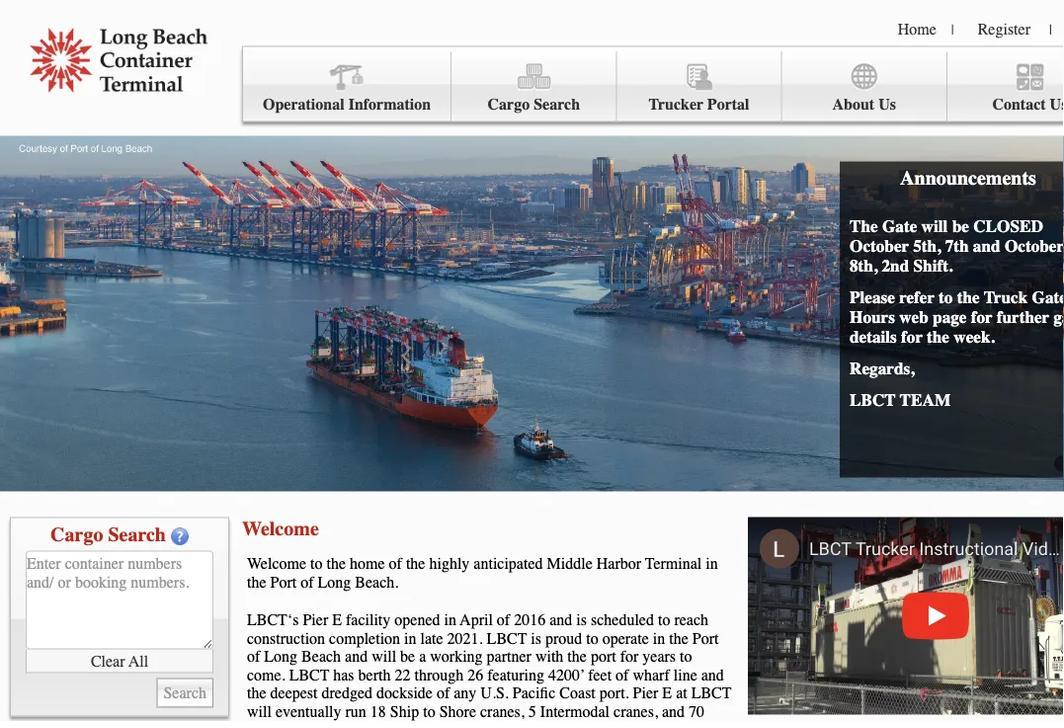 Task type: locate. For each thing, give the bounding box(es) containing it.
is left proud
[[531, 630, 542, 648]]

search inside menu bar
[[534, 95, 580, 114]]

of left "any" on the bottom of the page
[[437, 685, 450, 703]]

lbct
[[850, 391, 896, 411], [487, 630, 527, 648], [289, 666, 330, 685], [692, 685, 732, 703]]

cargo search
[[488, 95, 580, 114], [50, 523, 166, 546]]

0 horizontal spatial is
[[531, 630, 542, 648]]

| right register
[[1050, 22, 1053, 38]]

0 horizontal spatial facility
[[346, 611, 391, 630]]

will
[[922, 217, 948, 237], [372, 648, 396, 666], [247, 703, 272, 721], [492, 721, 517, 722]]

1 cranes, from the left
[[480, 703, 525, 721]]

1 horizontal spatial for
[[972, 308, 993, 328]]

0 horizontal spatial cargo search
[[50, 523, 166, 546]]

1 vertical spatial long
[[264, 648, 298, 666]]

late
[[421, 630, 443, 648]]

contact us
[[993, 95, 1065, 114]]

the left home
[[327, 555, 346, 573]]

portal
[[708, 95, 750, 114]]

scheduled
[[591, 611, 654, 630]]

run
[[346, 703, 367, 721]]

1 horizontal spatial the
[[850, 217, 879, 237]]

at
[[676, 685, 688, 703]]

e left at
[[663, 685, 672, 703]]

web
[[900, 308, 929, 328]]

gate inside please refer to the truck gate hours web page for further g
[[1033, 288, 1065, 308]]

be left 'a'
[[400, 648, 415, 666]]

us right contact
[[1050, 95, 1065, 114]]

1 vertical spatial port
[[693, 630, 719, 648]]

1 vertical spatial for
[[620, 648, 639, 666]]

0 vertical spatial e
[[332, 611, 342, 630]]

has
[[333, 666, 354, 685]]

to right refer
[[939, 288, 953, 308]]

us right 'about'
[[879, 95, 897, 114]]

gate right truck
[[1033, 288, 1065, 308]]

1 vertical spatial welcome
[[247, 555, 306, 573]]

0 horizontal spatial cargo
[[50, 523, 103, 546]]

working
[[430, 648, 483, 666]]

with
[[536, 648, 564, 666]]

of
[[389, 555, 402, 573], [301, 573, 314, 592], [497, 611, 510, 630], [247, 648, 260, 666], [616, 666, 629, 685], [437, 685, 450, 703]]

in right terminal
[[706, 555, 718, 573]]

2 vertical spatial pier
[[400, 721, 426, 722]]

8th,
[[850, 257, 878, 276]]

long down lbct's
[[264, 648, 298, 666]]

e up beach
[[332, 611, 342, 630]]

anticipated
[[474, 555, 543, 573]]

1 horizontal spatial |
[[1050, 22, 1053, 38]]

the gate will be closed october 5th, 7th and october 8th, 2nd shift.
[[850, 217, 1065, 276]]

1 vertical spatial pier
[[633, 685, 659, 703]]

0 vertical spatial be
[[953, 217, 970, 237]]

0 horizontal spatial us
[[879, 95, 897, 114]]

search
[[534, 95, 580, 114], [108, 523, 166, 546]]

for inside please refer to the truck gate hours web page for further g
[[972, 308, 993, 328]]

1 horizontal spatial cargo search
[[488, 95, 580, 114]]

the left truck
[[958, 288, 980, 308]]

e
[[332, 611, 342, 630], [663, 685, 672, 703], [430, 721, 439, 722]]

and left "70"
[[662, 703, 685, 721]]

shift.
[[914, 257, 953, 276]]

pier down dockside
[[400, 721, 426, 722]]

cranes,
[[480, 703, 525, 721], [614, 703, 658, 721]]

|
[[952, 22, 955, 38], [1050, 22, 1053, 38]]

through
[[415, 666, 464, 685]]

operational information link
[[243, 52, 452, 122]]

0 vertical spatial the
[[850, 217, 879, 237]]

long inside welcome to the home of the highly anticipated middle harbor terminal in the port of long beach.
[[318, 573, 351, 592]]

2016
[[514, 611, 546, 630]]

gate
[[883, 217, 918, 237], [1033, 288, 1065, 308]]

october up truck
[[1005, 237, 1065, 257]]

pier
[[303, 611, 328, 630], [633, 685, 659, 703], [400, 721, 426, 722]]

feet
[[588, 666, 612, 685]]

us inside 'link'
[[879, 95, 897, 114]]

in inside welcome to the home of the highly anticipated middle harbor terminal in the port of long beach.
[[706, 555, 718, 573]]

2 horizontal spatial be
[[953, 217, 970, 237]]

0 vertical spatial for
[[972, 308, 993, 328]]

0 vertical spatial cargo search
[[488, 95, 580, 114]]

0 horizontal spatial gate
[[883, 217, 918, 237]]

1 horizontal spatial port
[[693, 630, 719, 648]]

2 horizontal spatial e
[[663, 685, 672, 703]]

None submit
[[157, 679, 214, 708]]

to left home
[[310, 555, 323, 573]]

gate up 2nd
[[883, 217, 918, 237]]

is
[[577, 611, 587, 630], [531, 630, 542, 648]]

will down u.s.
[[492, 721, 517, 722]]

1 horizontal spatial gate
[[1033, 288, 1065, 308]]

1 horizontal spatial facility
[[443, 721, 488, 722]]

middle
[[547, 555, 593, 573]]

contact us link
[[948, 52, 1065, 122]]

long left beach.
[[318, 573, 351, 592]]

0 horizontal spatial be
[[400, 648, 415, 666]]

be left closed
[[953, 217, 970, 237]]

1 horizontal spatial cranes,
[[614, 703, 658, 721]]

and right "2016"
[[550, 611, 573, 630]]

is left the scheduled
[[577, 611, 587, 630]]

trucker portal
[[649, 95, 750, 114]]

coast
[[560, 685, 596, 703]]

the up 8th,
[[850, 217, 879, 237]]

e left the shore
[[430, 721, 439, 722]]

menu bar
[[242, 46, 1065, 122]]

0 horizontal spatial cranes,
[[480, 703, 525, 721]]

0 vertical spatial search
[[534, 95, 580, 114]]

0 horizontal spatial long
[[264, 648, 298, 666]]

port up lbct's
[[270, 573, 297, 592]]

1 horizontal spatial be
[[520, 721, 535, 722]]

1 vertical spatial the
[[372, 721, 396, 722]]

1 vertical spatial gate
[[1033, 288, 1065, 308]]

the inside lbct's pier e facility opened in april of 2016 and is scheduled to reach construction completion in late 2021.  lbct is proud to operate in the port of long beach and will be a working partner with the port for years to come.  lbct has berth 22 through 26 featuring 4200' feet of wharf line and the deepest dredged dockside of any u.s. pacific coast port. pier e at lbct will eventually run 18 ship to shore cranes, 5 intermodal cranes, and 70 yard gantry cranes. the pier e facility will be among the busiest termin
[[372, 721, 396, 722]]

cranes, left 5
[[480, 703, 525, 721]]

5
[[529, 703, 537, 721]]

information
[[349, 95, 431, 114]]

0 horizontal spatial october
[[850, 237, 909, 257]]

clear all
[[91, 652, 148, 670]]

cranes, down wharf
[[614, 703, 658, 721]]

1 horizontal spatial long
[[318, 573, 351, 592]]

for inside lbct's pier e facility opened in april of 2016 and is scheduled to reach construction completion in late 2021.  lbct is proud to operate in the port of long beach and will be a working partner with the port for years to come.  lbct has berth 22 through 26 featuring 4200' feet of wharf line and the deepest dredged dockside of any u.s. pacific coast port. pier e at lbct will eventually run 18 ship to shore cranes, 5 intermodal cranes, and 70 yard gantry cranes. the pier e facility will be among the busiest termin
[[620, 648, 639, 666]]

cranes.
[[324, 721, 368, 722]]

2 vertical spatial e
[[430, 721, 439, 722]]

welcome inside welcome to the home of the highly anticipated middle harbor terminal in the port of long beach.
[[247, 555, 306, 573]]

1 vertical spatial cargo search
[[50, 523, 166, 546]]

years
[[643, 648, 676, 666]]

to left reach
[[658, 611, 671, 630]]

trucker
[[649, 95, 704, 114]]

0 horizontal spatial port
[[270, 573, 297, 592]]

intermodal
[[541, 703, 610, 721]]

18
[[371, 703, 386, 721]]

1 horizontal spatial e
[[430, 721, 439, 722]]

completion
[[329, 630, 400, 648]]

will up 'shift.'
[[922, 217, 948, 237]]

1 vertical spatial e
[[663, 685, 672, 703]]

0 vertical spatial welcome
[[242, 518, 319, 540]]

operate
[[603, 630, 649, 648]]

about us link
[[783, 52, 948, 122]]

long
[[318, 573, 351, 592], [264, 648, 298, 666]]

0 vertical spatial gate
[[883, 217, 918, 237]]

us
[[879, 95, 897, 114], [1050, 95, 1065, 114]]

in left late
[[404, 630, 417, 648]]

facility down "any" on the bottom of the page
[[443, 721, 488, 722]]

2 vertical spatial be
[[520, 721, 535, 722]]

in
[[706, 555, 718, 573], [444, 611, 457, 630], [404, 630, 417, 648], [653, 630, 665, 648]]

port inside lbct's pier e facility opened in april of 2016 and is scheduled to reach construction completion in late 2021.  lbct is proud to operate in the port of long beach and will be a working partner with the port for years to come.  lbct has berth 22 through 26 featuring 4200' feet of wharf line and the deepest dredged dockside of any u.s. pacific coast port. pier e at lbct will eventually run 18 ship to shore cranes, 5 intermodal cranes, and 70 yard gantry cranes. the pier e facility will be among the busiest termin
[[693, 630, 719, 648]]

pier up beach
[[303, 611, 328, 630]]

0 vertical spatial cargo
[[488, 95, 530, 114]]

0 vertical spatial port
[[270, 573, 297, 592]]

0 vertical spatial long
[[318, 573, 351, 592]]

cargo
[[488, 95, 530, 114], [50, 523, 103, 546]]

| right home link at the right top of the page
[[952, 22, 955, 38]]

the down coast
[[586, 721, 606, 722]]

for right port
[[620, 648, 639, 666]]

1 vertical spatial search
[[108, 523, 166, 546]]

Enter container numbers and/ or booking numbers. text field
[[26, 551, 214, 650]]

facility down beach.
[[346, 611, 391, 630]]

1 | from the left
[[952, 22, 955, 38]]

october up please
[[850, 237, 909, 257]]

the right run
[[372, 721, 396, 722]]

1 horizontal spatial us
[[1050, 95, 1065, 114]]

1 vertical spatial be
[[400, 648, 415, 666]]

0 horizontal spatial |
[[952, 22, 955, 38]]

2 us from the left
[[1050, 95, 1065, 114]]

us for contact us
[[1050, 95, 1065, 114]]

harbor
[[597, 555, 642, 573]]

dredged
[[322, 685, 373, 703]]

eventually
[[276, 703, 342, 721]]

pier up busiest
[[633, 685, 659, 703]]

be down pacific
[[520, 721, 535, 722]]

0 horizontal spatial the
[[372, 721, 396, 722]]

lbct right at
[[692, 685, 732, 703]]

and right beach
[[345, 648, 368, 666]]

partner
[[487, 648, 532, 666]]

the inside the gate will be closed october 5th, 7th and october 8th, 2nd shift.
[[850, 217, 879, 237]]

long inside lbct's pier e facility opened in april of 2016 and is scheduled to reach construction completion in late 2021.  lbct is proud to operate in the port of long beach and will be a working partner with the port for years to come.  lbct has berth 22 through 26 featuring 4200' feet of wharf line and the deepest dredged dockside of any u.s. pacific coast port. pier e at lbct will eventually run 18 ship to shore cranes, 5 intermodal cranes, and 70 yard gantry cranes. the pier e facility will be among the busiest termin
[[264, 648, 298, 666]]

gantry
[[279, 721, 320, 722]]

2 horizontal spatial pier
[[633, 685, 659, 703]]

port up the line
[[693, 630, 719, 648]]

port
[[270, 573, 297, 592], [693, 630, 719, 648]]

0 horizontal spatial for
[[620, 648, 639, 666]]

closed
[[974, 217, 1044, 237]]

1 horizontal spatial cargo
[[488, 95, 530, 114]]

1 horizontal spatial search
[[534, 95, 580, 114]]

for right the "page"
[[972, 308, 993, 328]]

0 horizontal spatial search
[[108, 523, 166, 546]]

0 horizontal spatial pier
[[303, 611, 328, 630]]

1 us from the left
[[879, 95, 897, 114]]

1 horizontal spatial october
[[1005, 237, 1065, 257]]

the
[[850, 217, 879, 237], [372, 721, 396, 722]]

facility
[[346, 611, 391, 630], [443, 721, 488, 722]]

1 october from the left
[[850, 237, 909, 257]]

home
[[898, 20, 937, 38]]

dockside
[[377, 685, 433, 703]]

lbct down regards,​
[[850, 391, 896, 411]]

of up construction
[[301, 573, 314, 592]]



Task type: vqa. For each thing, say whether or not it's contained in the screenshot.
Home
yes



Task type: describe. For each thing, give the bounding box(es) containing it.
the left port
[[568, 648, 587, 666]]

regards,​
[[850, 359, 915, 379]]

operational information
[[263, 95, 431, 114]]

opened
[[395, 611, 440, 630]]

beach.
[[355, 573, 399, 592]]

yard
[[247, 721, 275, 722]]

port inside welcome to the home of the highly anticipated middle harbor terminal in the port of long beach.
[[270, 573, 297, 592]]

the up lbct's
[[247, 573, 266, 592]]

home
[[350, 555, 385, 573]]

1 vertical spatial facility
[[443, 721, 488, 722]]

1 horizontal spatial pier
[[400, 721, 426, 722]]

welcome for welcome to the home of the highly anticipated middle harbor terminal in the port of long beach.
[[247, 555, 306, 573]]

to inside welcome to the home of the highly anticipated middle harbor terminal in the port of long beach.
[[310, 555, 323, 573]]

2021.
[[447, 630, 483, 648]]

further
[[997, 308, 1050, 328]]

2 | from the left
[[1050, 22, 1053, 38]]

line
[[674, 666, 698, 685]]

lbct's
[[247, 611, 299, 630]]

22
[[395, 666, 411, 685]]

ship
[[390, 703, 419, 721]]

the left highly
[[406, 555, 426, 573]]

wharf
[[633, 666, 670, 685]]

terminal
[[645, 555, 702, 573]]

0 vertical spatial pier
[[303, 611, 328, 630]]

will down come.
[[247, 703, 272, 721]]

and right the line
[[702, 666, 724, 685]]

in right operate
[[653, 630, 665, 648]]

4200'
[[549, 666, 585, 685]]

announcements
[[901, 167, 1037, 189]]

of left "2016"
[[497, 611, 510, 630]]

lbct up featuring
[[487, 630, 527, 648]]

please
[[850, 288, 895, 308]]

of right home
[[389, 555, 402, 573]]

home link
[[898, 20, 937, 38]]

busiest
[[610, 721, 654, 722]]

will inside the gate will be closed october 5th, 7th and october 8th, 2nd shift.
[[922, 217, 948, 237]]

a
[[419, 648, 426, 666]]

welcome to the home of the highly anticipated middle harbor terminal in the port of long beach.
[[247, 555, 718, 592]]

2nd
[[882, 257, 910, 276]]

the inside please refer to the truck gate hours web page for further g
[[958, 288, 980, 308]]

all
[[129, 652, 148, 670]]

to right the years on the right of page
[[680, 648, 693, 666]]

about us
[[833, 95, 897, 114]]

about
[[833, 95, 875, 114]]

beach
[[302, 648, 341, 666]]

lbct's pier e facility opened in april of 2016 and is scheduled to reach construction completion in late 2021.  lbct is proud to operate in the port of long beach and will be a working partner with the port for years to come.  lbct has berth 22 through 26 featuring 4200' feet of wharf line and the deepest dredged dockside of any u.s. pacific coast port. pier e at lbct will eventually run 18 ship to shore cranes, 5 intermodal cranes, and 70 yard gantry cranes. the pier e facility will be among the busiest termin
[[247, 611, 733, 722]]

reach
[[675, 611, 709, 630]]

cargo search inside menu bar
[[488, 95, 580, 114]]

register
[[978, 20, 1031, 38]]

70
[[689, 703, 705, 721]]

0 horizontal spatial e
[[332, 611, 342, 630]]

berth
[[358, 666, 391, 685]]

clear all button
[[26, 650, 214, 674]]

the up yard
[[247, 685, 266, 703]]

5th, 7th and
[[914, 237, 1001, 257]]

1 horizontal spatial is
[[577, 611, 587, 630]]

lbct team
[[850, 391, 951, 411]]

will left 'a'
[[372, 648, 396, 666]]

u.s.
[[481, 685, 509, 703]]

any
[[454, 685, 477, 703]]

refer
[[900, 288, 935, 308]]

truck
[[984, 288, 1028, 308]]

come.
[[247, 666, 285, 685]]

gate inside the gate will be closed october 5th, 7th and october 8th, 2nd shift.
[[883, 217, 918, 237]]

port
[[591, 648, 617, 666]]

to inside please refer to the truck gate hours web page for further g
[[939, 288, 953, 308]]

team
[[900, 391, 951, 411]]

cargo inside menu bar
[[488, 95, 530, 114]]

be inside the gate will be closed october 5th, 7th and october 8th, 2nd shift.
[[953, 217, 970, 237]]

page
[[933, 308, 967, 328]]

us for about us
[[879, 95, 897, 114]]

highly
[[429, 555, 470, 573]]

operational
[[263, 95, 345, 114]]

proud
[[546, 630, 582, 648]]

26
[[468, 666, 484, 685]]

lbct left the has
[[289, 666, 330, 685]]

trucker portal link
[[617, 52, 783, 122]]

register link
[[978, 20, 1031, 38]]

menu bar containing operational information
[[242, 46, 1065, 122]]

in right late
[[444, 611, 457, 630]]

contact
[[993, 95, 1046, 114]]

pacific
[[513, 685, 556, 703]]

please refer to the truck gate hours web page for further g
[[850, 288, 1065, 347]]

hours
[[850, 308, 896, 328]]

april
[[460, 611, 493, 630]]

shore
[[440, 703, 476, 721]]

welcome for welcome
[[242, 518, 319, 540]]

0 vertical spatial facility
[[346, 611, 391, 630]]

the up the line
[[669, 630, 689, 648]]

clear
[[91, 652, 125, 670]]

construction
[[247, 630, 325, 648]]

featuring
[[488, 666, 545, 685]]

to right the ship
[[423, 703, 436, 721]]

2 cranes, from the left
[[614, 703, 658, 721]]

2 october from the left
[[1005, 237, 1065, 257]]

port.
[[600, 685, 629, 703]]

1 vertical spatial cargo
[[50, 523, 103, 546]]

of right feet
[[616, 666, 629, 685]]

cargo search link
[[452, 52, 617, 122]]

to right proud
[[586, 630, 599, 648]]

of down lbct's
[[247, 648, 260, 666]]

among
[[539, 721, 582, 722]]

deepest
[[270, 685, 318, 703]]



